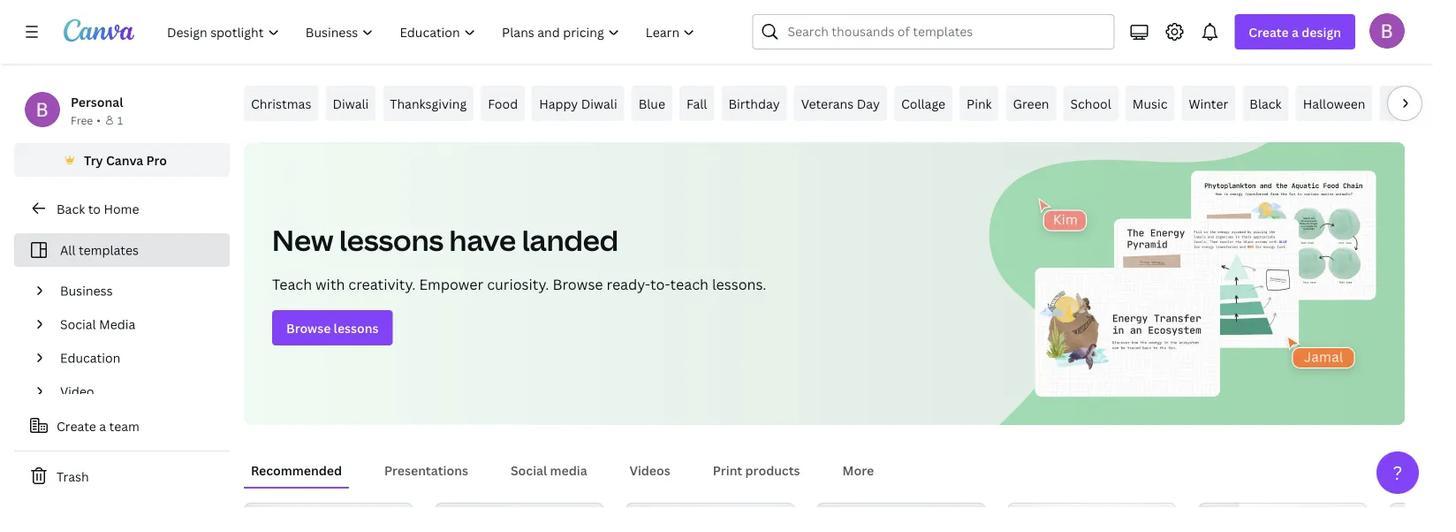 Task type: describe. For each thing, give the bounding box(es) containing it.
create a design
[[1249, 23, 1341, 40]]

new lessons have landed image
[[981, 142, 1405, 425]]

halloween
[[1303, 95, 1366, 112]]

winter link
[[1182, 86, 1236, 121]]

diwali link
[[326, 86, 376, 121]]

business link
[[53, 274, 219, 308]]

lessons.
[[712, 275, 767, 294]]

veterans day
[[801, 95, 880, 112]]

home
[[104, 200, 139, 217]]

to-
[[650, 275, 670, 294]]

new
[[272, 221, 333, 259]]

christmas
[[251, 95, 311, 112]]

more button
[[836, 453, 881, 487]]

social media button
[[504, 453, 594, 487]]

browse lessons link
[[272, 310, 393, 346]]

music link
[[1126, 86, 1175, 121]]

•
[[97, 113, 101, 127]]

veterans day link
[[794, 86, 887, 121]]

video
[[60, 383, 94, 400]]

more
[[843, 462, 874, 479]]

with
[[316, 275, 345, 294]]

collage
[[901, 95, 946, 112]]

teach
[[272, 275, 312, 294]]

teach with creativity. empower curiosity. browse ready-to-teach lessons.
[[272, 275, 767, 294]]

1
[[117, 113, 123, 127]]

curiosity.
[[487, 275, 549, 294]]

black
[[1250, 95, 1282, 112]]

browse lessons
[[286, 319, 379, 336]]

pink
[[967, 95, 992, 112]]

school
[[1070, 95, 1111, 112]]

veterans
[[801, 95, 854, 112]]

green
[[1013, 95, 1049, 112]]

products
[[745, 462, 800, 479]]

try canva pro button
[[14, 143, 230, 177]]

trash
[[57, 468, 89, 485]]

instagram reel image
[[1007, 503, 1177, 508]]

back
[[57, 200, 85, 217]]

back to home
[[57, 200, 139, 217]]

templates
[[79, 242, 139, 258]]

try canva pro
[[84, 152, 167, 168]]

blue link
[[632, 86, 672, 121]]

education
[[60, 349, 120, 366]]

banner (landscape) image
[[1389, 503, 1433, 508]]

education link
[[53, 341, 219, 375]]

create a design button
[[1235, 14, 1356, 49]]

winter
[[1189, 95, 1229, 112]]

social media
[[511, 462, 587, 479]]

pink link
[[960, 86, 999, 121]]

christmas link
[[244, 86, 318, 121]]

new lessons have landed
[[272, 221, 619, 259]]

? button
[[1377, 452, 1419, 494]]

create for create a team
[[57, 418, 96, 434]]

creativity.
[[348, 275, 416, 294]]

lessons for new
[[339, 221, 444, 259]]

presentations
[[384, 462, 468, 479]]

social for social media
[[60, 316, 96, 333]]

to
[[88, 200, 101, 217]]

facebook cover image
[[626, 503, 795, 508]]

bob builder image
[[1370, 13, 1405, 48]]

print products
[[713, 462, 800, 479]]

Search search field
[[788, 15, 1103, 49]]



Task type: vqa. For each thing, say whether or not it's contained in the screenshot.
HOW on the bottom of page
no



Task type: locate. For each thing, give the bounding box(es) containing it.
fall link
[[680, 86, 714, 121]]

media
[[99, 316, 135, 333]]

whiteboard image
[[435, 503, 604, 508]]

lessons for browse
[[334, 319, 379, 336]]

0 horizontal spatial diwali
[[333, 95, 369, 112]]

1 vertical spatial create
[[57, 418, 96, 434]]

diwali inside diwali link
[[333, 95, 369, 112]]

team
[[109, 418, 140, 434]]

recommended
[[251, 462, 342, 479]]

ready-
[[607, 275, 650, 294]]

browse
[[553, 275, 603, 294], [286, 319, 331, 336]]

0 horizontal spatial a
[[99, 418, 106, 434]]

diwali right happy
[[581, 95, 617, 112]]

1 horizontal spatial browse
[[553, 275, 603, 294]]

day
[[857, 95, 880, 112]]

fall
[[687, 95, 707, 112]]

social up whiteboard image
[[511, 462, 547, 479]]

a inside 'dropdown button'
[[1292, 23, 1299, 40]]

a left design
[[1292, 23, 1299, 40]]

social media
[[60, 316, 135, 333]]

diwali
[[333, 95, 369, 112], [581, 95, 617, 112]]

diwali right christmas
[[333, 95, 369, 112]]

0 vertical spatial social
[[60, 316, 96, 333]]

1 horizontal spatial diwali
[[581, 95, 617, 112]]

None search field
[[752, 14, 1115, 49]]

blue
[[639, 95, 665, 112]]

design
[[1302, 23, 1341, 40]]

collage link
[[894, 86, 953, 121]]

birthday link
[[721, 86, 787, 121]]

lessons up creativity. on the left of page
[[339, 221, 444, 259]]

create a team
[[57, 418, 140, 434]]

1 horizontal spatial social
[[511, 462, 547, 479]]

browse down teach
[[286, 319, 331, 336]]

pro
[[146, 152, 167, 168]]

halloween link
[[1296, 86, 1373, 121]]

create
[[1249, 23, 1289, 40], [57, 418, 96, 434]]

print
[[713, 462, 743, 479]]

media
[[550, 462, 587, 479]]

back to home link
[[14, 191, 230, 226]]

create for create a design
[[1249, 23, 1289, 40]]

create left design
[[1249, 23, 1289, 40]]

happy diwali link
[[532, 86, 624, 121]]

landed
[[522, 221, 619, 259]]

doc image
[[244, 503, 414, 508], [244, 503, 414, 508]]

videos
[[630, 462, 671, 479]]

1 horizontal spatial a
[[1292, 23, 1299, 40]]

personal
[[71, 93, 123, 110]]

history
[[1387, 95, 1431, 112]]

videos button
[[623, 453, 678, 487]]

social inside button
[[511, 462, 547, 479]]

1 vertical spatial lessons
[[334, 319, 379, 336]]

happy diwali
[[539, 95, 617, 112]]

video link
[[53, 375, 219, 408]]

food
[[488, 95, 518, 112]]

a for team
[[99, 418, 106, 434]]

history link
[[1380, 86, 1433, 121]]

0 vertical spatial lessons
[[339, 221, 444, 259]]

browse down the landed on the left
[[553, 275, 603, 294]]

trash link
[[14, 459, 230, 494]]

logo image
[[1198, 503, 1368, 508]]

free
[[71, 113, 93, 127]]

top level navigation element
[[156, 14, 710, 49]]

school link
[[1063, 86, 1119, 121]]

a for design
[[1292, 23, 1299, 40]]

1 vertical spatial browse
[[286, 319, 331, 336]]

music
[[1133, 95, 1168, 112]]

all templates
[[60, 242, 139, 258]]

free •
[[71, 113, 101, 127]]

teach
[[670, 275, 709, 294]]

0 vertical spatial a
[[1292, 23, 1299, 40]]

food link
[[481, 86, 525, 121]]

create a team button
[[14, 408, 230, 444]]

0 horizontal spatial browse
[[286, 319, 331, 336]]

presentations button
[[377, 453, 475, 487]]

thanksgiving
[[390, 95, 467, 112]]

a
[[1292, 23, 1299, 40], [99, 418, 106, 434]]

all
[[60, 242, 76, 258]]

social
[[60, 316, 96, 333], [511, 462, 547, 479]]

1 vertical spatial social
[[511, 462, 547, 479]]

lessons down the with
[[334, 319, 379, 336]]

diwali inside happy diwali link
[[581, 95, 617, 112]]

create inside 'dropdown button'
[[1249, 23, 1289, 40]]

black link
[[1243, 86, 1289, 121]]

business
[[60, 282, 113, 299]]

0 horizontal spatial social
[[60, 316, 96, 333]]

happy
[[539, 95, 578, 112]]

canva
[[106, 152, 143, 168]]

green link
[[1006, 86, 1056, 121]]

create down video
[[57, 418, 96, 434]]

a left team
[[99, 418, 106, 434]]

a inside button
[[99, 418, 106, 434]]

0 vertical spatial browse
[[553, 275, 603, 294]]

1 horizontal spatial create
[[1249, 23, 1289, 40]]

social media link
[[53, 308, 219, 341]]

1 vertical spatial a
[[99, 418, 106, 434]]

2 diwali from the left
[[581, 95, 617, 112]]

try
[[84, 152, 103, 168]]

0 vertical spatial create
[[1249, 23, 1289, 40]]

create inside button
[[57, 418, 96, 434]]

empower
[[419, 275, 484, 294]]

?
[[1393, 460, 1403, 485]]

have
[[449, 221, 516, 259]]

social down business
[[60, 316, 96, 333]]

0 horizontal spatial create
[[57, 418, 96, 434]]

1 diwali from the left
[[333, 95, 369, 112]]

social for social media
[[511, 462, 547, 479]]

birthday
[[729, 95, 780, 112]]

recommended button
[[244, 453, 349, 487]]

thanksgiving link
[[383, 86, 474, 121]]



